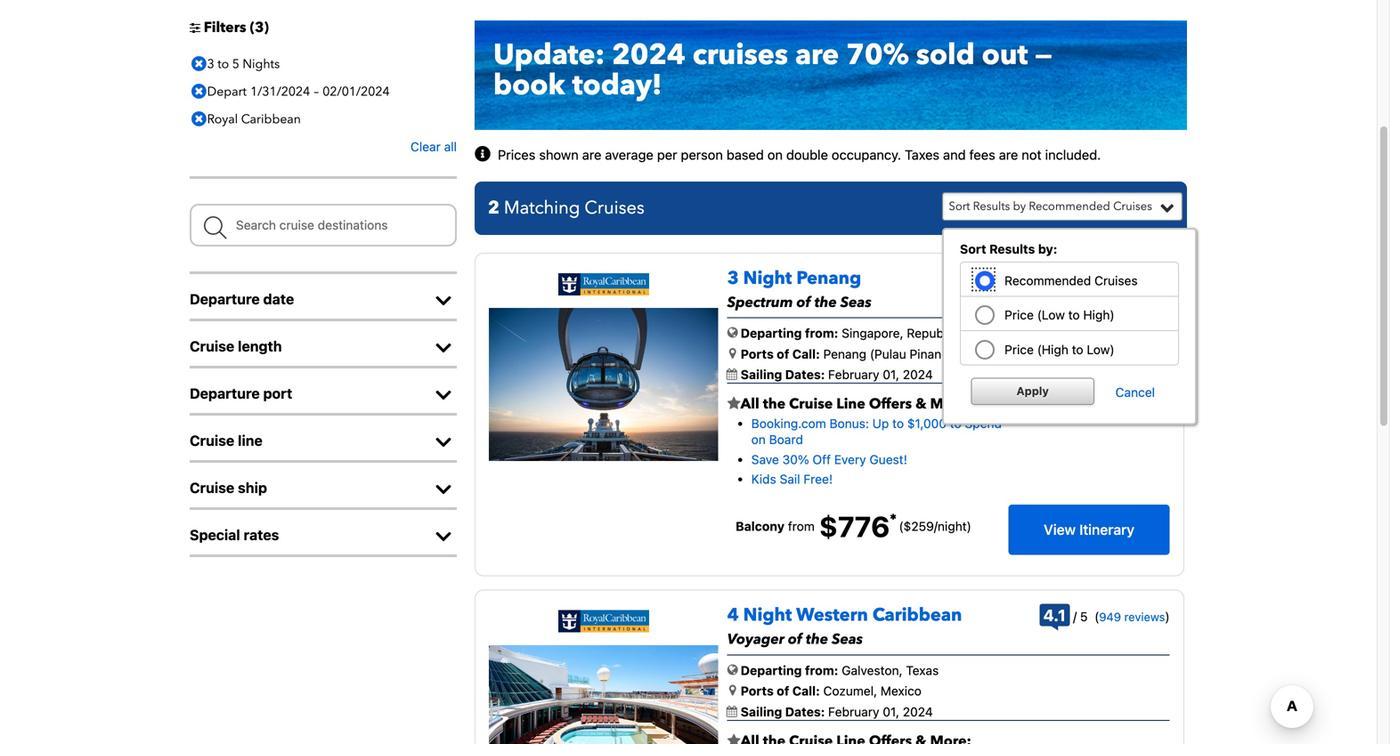Task type: describe. For each thing, give the bounding box(es) containing it.
view itinerary link
[[1009, 505, 1170, 556]]

$776
[[819, 510, 890, 544]]

save
[[752, 452, 779, 467]]

5 for 3 night penang
[[1088, 272, 1096, 287]]

sort for sort results by recommended cruises
[[949, 199, 971, 215]]

cruises inside sort results by: 'dialog'
[[1095, 274, 1138, 288]]

chevron down image for special rates
[[430, 528, 457, 546]]

3 to 5 nights
[[207, 56, 280, 72]]

february 01, 2024 for 4 night western caribbean
[[828, 705, 933, 720]]

spectrum of the seas image
[[489, 308, 719, 461]]

booking.com bonus: up to $1,000 to spend on board link
[[752, 416, 1002, 447]]

apply link
[[972, 378, 1095, 405]]

Price (High to Low) radio
[[978, 343, 990, 354]]

of inside '4 night western caribbean voyager of the seas'
[[788, 630, 803, 650]]

night for penang
[[744, 266, 792, 291]]

are inside update: 2024 cruises are 70% sold out — book today!
[[796, 35, 839, 74]]

departure for departure port
[[190, 385, 260, 402]]

not
[[1022, 147, 1042, 162]]

0 horizontal spatial are
[[582, 147, 602, 162]]

call: for 4 night western caribbean
[[793, 684, 820, 699]]

dates: for 3 night penang
[[786, 368, 825, 382]]

high)
[[1084, 308, 1115, 323]]

off
[[813, 452, 831, 467]]

occupancy.
[[832, 147, 902, 162]]

0 vertical spatial 3
[[255, 18, 264, 37]]

the inside 3 night penang spectrum of the seas
[[815, 293, 837, 313]]

($259 / night)
[[899, 520, 972, 534]]

4 night western caribbean voyager of the seas
[[728, 604, 962, 650]]

results for by
[[973, 199, 1010, 215]]

per
[[657, 147, 678, 162]]

clear all link
[[411, 135, 457, 158]]

30%
[[783, 452, 810, 467]]

cruise length
[[190, 338, 282, 355]]

matching
[[504, 196, 580, 220]]

departure port
[[190, 385, 292, 402]]

all
[[741, 395, 760, 414]]

sailing for 3 night penang
[[741, 368, 782, 382]]

5 inside 3 to 5 nights link
[[232, 56, 239, 72]]

royal caribbean image for 4 night western caribbean
[[558, 611, 649, 633]]

cruises
[[693, 35, 788, 74]]

0 vertical spatial recommended
[[1029, 199, 1111, 215]]

cruise ship
[[190, 480, 267, 497]]

night)
[[938, 520, 972, 534]]

4.1 / 5 ( 949 reviews )
[[1044, 606, 1170, 625]]

0 horizontal spatial )
[[264, 18, 269, 37]]

free!
[[804, 472, 833, 487]]

taxes
[[905, 147, 940, 162]]

view
[[1044, 521, 1076, 538]]

voyager
[[728, 630, 785, 650]]

cruise up booking.com
[[789, 395, 833, 414]]

3.8 / 5 ( 29 reviews
[[1050, 269, 1166, 288]]

times circle image
[[187, 106, 211, 132]]

depart 1/31/2024 – 02/01/2024
[[207, 83, 390, 100]]

ports for 4 night western caribbean
[[741, 684, 774, 699]]

prices
[[498, 147, 536, 162]]

double
[[787, 147, 828, 162]]

globe image for 3 night penang
[[728, 327, 738, 339]]

/ for 3 night penang
[[1081, 272, 1085, 287]]

rates
[[244, 527, 279, 544]]

5 for 4 night western caribbean
[[1081, 610, 1088, 625]]

all
[[444, 139, 457, 154]]

info label image
[[475, 146, 494, 164]]

filters
[[204, 18, 246, 37]]

price for price (high to low)
[[1005, 342, 1034, 357]]

(low
[[1038, 308, 1065, 323]]

cozumel,
[[824, 684, 878, 699]]

singapore
[[978, 326, 1036, 341]]

949
[[1100, 611, 1122, 624]]

clear
[[411, 139, 441, 154]]

3.8
[[1050, 269, 1075, 288]]

reviews for 3 night penang
[[1125, 273, 1166, 287]]

0 vertical spatial caribbean
[[241, 111, 301, 128]]

departing for 3 night penang
[[741, 326, 802, 341]]

of
[[960, 326, 974, 341]]

cruise for cruise ship
[[190, 480, 235, 497]]

cruises down average at the left
[[585, 196, 645, 220]]

cruise line
[[190, 432, 263, 449]]

date
[[263, 291, 294, 308]]

from: for 3 night penang
[[805, 326, 839, 341]]

offers
[[869, 395, 912, 414]]

map marker image for 3 night penang
[[729, 347, 737, 360]]

chevron down image for cruise ship
[[430, 481, 457, 499]]

to right up
[[893, 416, 904, 431]]

&
[[916, 395, 927, 414]]

price (high to low)
[[1002, 342, 1115, 357]]

chevron down image for cruise length
[[430, 339, 457, 357]]

sold
[[916, 35, 975, 74]]

3 to 5 nights link
[[187, 51, 285, 77]]

kids sail free! link
[[752, 472, 833, 487]]

every
[[835, 452, 867, 467]]

sort results by:
[[960, 242, 1058, 256]]

booking.com bonus: up to $1,000 to spend on board save 30% off every guest! kids sail free!
[[752, 416, 1002, 487]]

based
[[727, 147, 764, 162]]

3 night penang spectrum of the seas
[[728, 266, 872, 313]]

ports for 3 night penang
[[741, 347, 774, 362]]

sail
[[780, 472, 801, 487]]

from
[[788, 520, 815, 534]]

sailing for 4 night western caribbean
[[741, 705, 782, 720]]

low)
[[1087, 342, 1115, 357]]

from: for 4 night western caribbean
[[805, 664, 839, 678]]

night for western
[[744, 604, 792, 628]]

prices shown are average per person based on double occupancy. taxes and fees are not included.
[[498, 147, 1101, 162]]

filters ( 3 )
[[204, 18, 269, 37]]

01, for 3 night penang
[[883, 368, 900, 382]]

2024 inside update: 2024 cruises are 70% sold out — book today!
[[612, 35, 686, 74]]

depart
[[207, 83, 247, 100]]

balcony from $776
[[736, 510, 890, 544]]

70%
[[847, 35, 909, 74]]

2
[[488, 196, 500, 220]]

royal caribbean
[[207, 111, 301, 128]]

departure for departure date
[[190, 291, 260, 308]]

to down more:
[[950, 416, 962, 431]]

board
[[769, 433, 803, 447]]

february for 3 night penang
[[828, 368, 880, 382]]

1 vertical spatial /
[[934, 520, 938, 534]]

results for by:
[[990, 242, 1036, 256]]

chevron down image for departure date
[[430, 292, 457, 310]]

3 for to
[[207, 56, 214, 72]]

cancel
[[1116, 386, 1155, 400]]

2024 for 4 night western caribbean
[[903, 705, 933, 720]]

ports of call: for 4 night western caribbean
[[741, 684, 820, 699]]

Price (Low to High) radio
[[978, 308, 990, 320]]

ports of call: for 3 night penang
[[741, 347, 820, 362]]

( for 3 night penang
[[1103, 272, 1107, 287]]

calendar image for 3 night penang
[[727, 369, 737, 380]]

special rates
[[190, 527, 279, 544]]

cruise for cruise line
[[190, 432, 235, 449]]

special
[[190, 527, 240, 544]]

02/01/2024
[[323, 83, 390, 100]]



Task type: vqa. For each thing, say whether or not it's contained in the screenshot.
bottommost "From:"
yes



Task type: locate. For each thing, give the bounding box(es) containing it.
/ right the asterisk 'image' at the right bottom
[[934, 520, 938, 534]]

cruises
[[585, 196, 645, 220], [1114, 199, 1153, 215], [1095, 274, 1138, 288]]

sailing down voyager
[[741, 705, 782, 720]]

2 vertical spatial 3
[[728, 266, 739, 291]]

4.1
[[1044, 606, 1066, 625]]

recommended inside sort results by: 'dialog'
[[1005, 274, 1092, 288]]

reviews right 949
[[1125, 611, 1166, 624]]

sort inside 'dialog'
[[960, 242, 987, 256]]

0 vertical spatial results
[[973, 199, 1010, 215]]

departing down voyager
[[741, 664, 802, 678]]

singapore,
[[842, 326, 904, 341]]

caribbean inside '4 night western caribbean voyager of the seas'
[[873, 604, 962, 628]]

1 vertical spatial dates:
[[786, 705, 825, 720]]

royal
[[207, 111, 238, 128]]

from: up cozumel,
[[805, 664, 839, 678]]

0 vertical spatial royal caribbean image
[[558, 273, 649, 296]]

are right shown
[[582, 147, 602, 162]]

4
[[728, 604, 739, 628]]

01, down mexico
[[883, 705, 900, 720]]

4 chevron down image from the top
[[430, 528, 457, 546]]

1 vertical spatial globe image
[[728, 664, 738, 677]]

0 horizontal spatial caribbean
[[241, 111, 301, 128]]

republic
[[907, 326, 957, 341]]

cruise left ship
[[190, 480, 235, 497]]

3
[[255, 18, 264, 37], [207, 56, 214, 72], [728, 266, 739, 291]]

1 vertical spatial seas
[[832, 630, 863, 650]]

1 february 01, 2024 from the top
[[828, 368, 933, 382]]

update: 2024 cruises are 70% sold out — book today!
[[494, 35, 1053, 105]]

the up booking.com
[[763, 395, 786, 414]]

ship
[[238, 480, 267, 497]]

the inside '4 night western caribbean voyager of the seas'
[[806, 630, 829, 650]]

1 sailing from the top
[[741, 368, 782, 382]]

2 sailing dates: from the top
[[741, 705, 828, 720]]

of inside 3 night penang spectrum of the seas
[[797, 293, 811, 313]]

2 horizontal spatial are
[[999, 147, 1019, 162]]

0 vertical spatial reviews
[[1125, 273, 1166, 287]]

reviews for 4 night western caribbean
[[1125, 611, 1166, 624]]

1 horizontal spatial (
[[1095, 610, 1100, 625]]

0 vertical spatial night
[[744, 266, 792, 291]]

1 vertical spatial penang
[[824, 347, 867, 362]]

pinang),
[[910, 347, 957, 362]]

results left by
[[973, 199, 1010, 215]]

0 vertical spatial (
[[250, 18, 255, 37]]

seas inside 3 night penang spectrum of the seas
[[841, 293, 872, 313]]

reviews inside 3.8 / 5 ( 29 reviews
[[1125, 273, 1166, 287]]

0 horizontal spatial 3
[[207, 56, 214, 72]]

29 reviews link
[[1107, 273, 1166, 287]]

penang inside 3 night penang spectrum of the seas
[[797, 266, 862, 291]]

2024 for 3 night penang
[[903, 368, 933, 382]]

results inside sort results by: 'dialog'
[[990, 242, 1036, 256]]

2 vertical spatial (
[[1095, 610, 1100, 625]]

chevron down image
[[430, 292, 457, 310], [430, 434, 457, 452]]

0 vertical spatial chevron down image
[[430, 292, 457, 310]]

departing down "spectrum"
[[741, 326, 802, 341]]

ports of call:
[[741, 347, 820, 362], [741, 684, 820, 699]]

sailing dates: down departing from: galveston, texas
[[741, 705, 828, 720]]

penang
[[797, 266, 862, 291], [824, 347, 867, 362]]

royal caribbean image down 2 matching cruises
[[558, 273, 649, 296]]

( for 4 night western caribbean
[[1095, 610, 1100, 625]]

seas down the western on the right
[[832, 630, 863, 650]]

$1,000
[[908, 416, 947, 431]]

3 chevron down image from the top
[[430, 481, 457, 499]]

1 sailing dates: from the top
[[741, 368, 828, 382]]

dates: down cozumel,
[[786, 705, 825, 720]]

on right based
[[768, 147, 783, 162]]

2 horizontal spatial /
[[1081, 272, 1085, 287]]

0 vertical spatial seas
[[841, 293, 872, 313]]

1 chevron down image from the top
[[430, 339, 457, 357]]

1 vertical spatial price
[[1005, 342, 1034, 357]]

0 vertical spatial february 01, 2024
[[828, 368, 933, 382]]

1 horizontal spatial on
[[768, 147, 783, 162]]

calendar image
[[727, 369, 737, 380], [727, 706, 737, 718]]

/
[[1081, 272, 1085, 287], [934, 520, 938, 534], [1074, 610, 1077, 625]]

1 vertical spatial ports of call:
[[741, 684, 820, 699]]

february down cozumel,
[[828, 705, 880, 720]]

sort results by: dialog
[[943, 228, 1197, 425]]

call: down departing from: galveston, texas
[[793, 684, 820, 699]]

1 vertical spatial )
[[1166, 610, 1170, 625]]

reviews right 29
[[1125, 273, 1166, 287]]

ports of call: down "spectrum"
[[741, 347, 820, 362]]

royal caribbean link
[[187, 106, 306, 132]]

clear all
[[411, 139, 457, 154]]

2 february 01, 2024 from the top
[[828, 705, 933, 720]]

1 vertical spatial night
[[744, 604, 792, 628]]

1 times circle image from the top
[[187, 51, 211, 77]]

5 inside the 4.1 / 5 ( 949 reviews )
[[1081, 610, 1088, 625]]

1 ports from the top
[[741, 347, 774, 362]]

map marker image for 4 night western caribbean
[[729, 685, 737, 697]]

5 left "nights"
[[232, 56, 239, 72]]

chevron down image for cruise line
[[430, 434, 457, 452]]

call: down 3 night penang spectrum of the seas
[[793, 347, 820, 362]]

calendar image up star image
[[727, 369, 737, 380]]

2 night from the top
[[744, 604, 792, 628]]

departing from: singapore, republic of singapore
[[741, 326, 1036, 341]]

1 vertical spatial the
[[763, 395, 786, 414]]

balcony
[[736, 520, 785, 534]]

penang (pulau pinang), malaysia
[[824, 347, 1010, 362]]

1 vertical spatial chevron down image
[[430, 434, 457, 452]]

5 left 949
[[1081, 610, 1088, 625]]

port
[[263, 385, 292, 402]]

1 vertical spatial ports
[[741, 684, 774, 699]]

( inside 3.8 / 5 ( 29 reviews
[[1103, 272, 1107, 287]]

2 map marker image from the top
[[729, 685, 737, 697]]

chevron down image
[[430, 339, 457, 357], [430, 386, 457, 404], [430, 481, 457, 499], [430, 528, 457, 546]]

1 vertical spatial sailing
[[741, 705, 782, 720]]

times circle image up times circle icon at top left
[[187, 78, 211, 105]]

1 vertical spatial recommended
[[1005, 274, 1092, 288]]

reviews
[[1125, 273, 1166, 287], [1125, 611, 1166, 624]]

sailing dates: for 4 night western caribbean
[[741, 705, 828, 720]]

price down singapore
[[1005, 342, 1034, 357]]

( right 4.1
[[1095, 610, 1100, 625]]

1 vertical spatial map marker image
[[729, 685, 737, 697]]

0 vertical spatial /
[[1081, 272, 1085, 287]]

2 horizontal spatial 3
[[728, 266, 739, 291]]

(
[[250, 18, 255, 37], [1103, 272, 1107, 287], [1095, 610, 1100, 625]]

cruise for cruise length
[[190, 338, 235, 355]]

mexico
[[881, 684, 922, 699]]

and
[[943, 147, 966, 162]]

globe image down "spectrum"
[[728, 327, 738, 339]]

call: for 3 night penang
[[793, 347, 820, 362]]

departing for 4 night western caribbean
[[741, 664, 802, 678]]

Search cruise destinations text field
[[190, 204, 457, 247]]

on inside booking.com bonus: up to $1,000 to spend on board save 30% off every guest! kids sail free!
[[752, 433, 766, 447]]

chevron down image for departure port
[[430, 386, 457, 404]]

1/31/2024
[[250, 83, 310, 100]]

itinerary
[[1080, 521, 1135, 538]]

to up depart
[[218, 56, 229, 72]]

sort results by recommended cruises
[[949, 199, 1153, 215]]

average
[[605, 147, 654, 162]]

1 vertical spatial times circle image
[[187, 78, 211, 105]]

view itinerary
[[1044, 521, 1135, 538]]

1 royal caribbean image from the top
[[558, 273, 649, 296]]

line
[[837, 395, 866, 414]]

recommended
[[1029, 199, 1111, 215], [1005, 274, 1092, 288]]

1 vertical spatial results
[[990, 242, 1036, 256]]

departure up cruise line
[[190, 385, 260, 402]]

1 night from the top
[[744, 266, 792, 291]]

/ for 4 night western caribbean
[[1074, 610, 1077, 625]]

to right (low
[[1069, 308, 1080, 323]]

0 vertical spatial calendar image
[[727, 369, 737, 380]]

royal caribbean image for 3 night penang
[[558, 273, 649, 296]]

spectrum
[[728, 293, 793, 313]]

0 horizontal spatial /
[[934, 520, 938, 534]]

–
[[314, 83, 319, 100]]

night
[[744, 266, 792, 291], [744, 604, 792, 628]]

february up all the cruise line offers & more:
[[828, 368, 880, 382]]

cruises up high)
[[1095, 274, 1138, 288]]

0 vertical spatial departing
[[741, 326, 802, 341]]

1 horizontal spatial caribbean
[[873, 604, 962, 628]]

) inside the 4.1 / 5 ( 949 reviews )
[[1166, 610, 1170, 625]]

1 vertical spatial sailing dates:
[[741, 705, 828, 720]]

the
[[815, 293, 837, 313], [763, 395, 786, 414], [806, 630, 829, 650]]

1 horizontal spatial /
[[1074, 610, 1077, 625]]

) right 949
[[1166, 610, 1170, 625]]

( right filters
[[250, 18, 255, 37]]

2 february from the top
[[828, 705, 880, 720]]

2 vertical spatial the
[[806, 630, 829, 650]]

2 calendar image from the top
[[727, 706, 737, 718]]

night up "spectrum"
[[744, 266, 792, 291]]

5 inside 3.8 / 5 ( 29 reviews
[[1088, 272, 1096, 287]]

february
[[828, 368, 880, 382], [828, 705, 880, 720]]

1 ports of call: from the top
[[741, 347, 820, 362]]

line
[[238, 432, 263, 449]]

2 royal caribbean image from the top
[[558, 611, 649, 633]]

1 price from the top
[[1005, 308, 1034, 323]]

prices shown are average per person based on double occupancy. taxes and fees are not included. element
[[498, 147, 1101, 162]]

voyager of the seas image
[[489, 646, 719, 745]]

cruises up the 29 reviews link
[[1114, 199, 1153, 215]]

times circle image
[[187, 51, 211, 77], [187, 78, 211, 105]]

departing
[[741, 326, 802, 341], [741, 664, 802, 678]]

calendar image for 4 night western caribbean
[[727, 706, 737, 718]]

sliders image
[[190, 21, 200, 34]]

1 dates: from the top
[[786, 368, 825, 382]]

february 01, 2024 down (pulau
[[828, 368, 933, 382]]

01, for 4 night western caribbean
[[883, 705, 900, 720]]

Recommended Cruises radio
[[978, 274, 990, 286]]

night up voyager
[[744, 604, 792, 628]]

star image
[[728, 735, 741, 745]]

departure
[[190, 291, 260, 308], [190, 385, 260, 402]]

1 vertical spatial 2024
[[903, 368, 933, 382]]

departure date
[[190, 291, 294, 308]]

2 vertical spatial /
[[1074, 610, 1077, 625]]

of right "spectrum"
[[797, 293, 811, 313]]

malaysia
[[961, 347, 1010, 362]]

1 vertical spatial caribbean
[[873, 604, 962, 628]]

are left not
[[999, 147, 1019, 162]]

apply
[[1017, 385, 1049, 398]]

cancel button
[[1098, 386, 1173, 400]]

0 vertical spatial sailing
[[741, 368, 782, 382]]

0 vertical spatial departure
[[190, 291, 260, 308]]

0 vertical spatial ports
[[741, 347, 774, 362]]

0 vertical spatial ports of call:
[[741, 347, 820, 362]]

0 vertical spatial penang
[[797, 266, 862, 291]]

fees
[[970, 147, 996, 162]]

2 times circle image from the top
[[187, 78, 211, 105]]

1 vertical spatial departing
[[741, 664, 802, 678]]

29
[[1107, 273, 1122, 287]]

caribbean up texas
[[873, 604, 962, 628]]

map marker image up star image
[[729, 347, 737, 360]]

1 01, from the top
[[883, 368, 900, 382]]

caribbean down 1/31/2024
[[241, 111, 301, 128]]

penang up the singapore,
[[797, 266, 862, 291]]

0 vertical spatial 5
[[232, 56, 239, 72]]

1 vertical spatial february 01, 2024
[[828, 705, 933, 720]]

cruise left "length"
[[190, 338, 235, 355]]

3 inside 3 night penang spectrum of the seas
[[728, 266, 739, 291]]

1 chevron down image from the top
[[430, 292, 457, 310]]

0 vertical spatial )
[[264, 18, 269, 37]]

cruise left line
[[190, 432, 235, 449]]

times circle image down sliders icon
[[187, 51, 211, 77]]

1 departure from the top
[[190, 291, 260, 308]]

0 vertical spatial february
[[828, 368, 880, 382]]

0 vertical spatial sailing dates:
[[741, 368, 828, 382]]

1 vertical spatial from:
[[805, 664, 839, 678]]

asterisk image
[[890, 514, 897, 521]]

3 right filters
[[255, 18, 264, 37]]

—
[[1036, 35, 1053, 74]]

1 call: from the top
[[793, 347, 820, 362]]

1 horizontal spatial )
[[1166, 610, 1170, 625]]

1 vertical spatial royal caribbean image
[[558, 611, 649, 633]]

on for double
[[768, 147, 783, 162]]

2 departure from the top
[[190, 385, 260, 402]]

2 matching cruises
[[488, 196, 645, 220]]

0 vertical spatial call:
[[793, 347, 820, 362]]

western
[[797, 604, 868, 628]]

0 vertical spatial map marker image
[[729, 347, 737, 360]]

penang down the singapore,
[[824, 347, 867, 362]]

to
[[218, 56, 229, 72], [1069, 308, 1080, 323], [1072, 342, 1084, 357], [893, 416, 904, 431], [950, 416, 962, 431]]

seas up the singapore,
[[841, 293, 872, 313]]

ports
[[741, 347, 774, 362], [741, 684, 774, 699]]

to left low)
[[1072, 342, 1084, 357]]

sailing dates: for 3 night penang
[[741, 368, 828, 382]]

ports down voyager
[[741, 684, 774, 699]]

the down the western on the right
[[806, 630, 829, 650]]

2 01, from the top
[[883, 705, 900, 720]]

dates: for 4 night western caribbean
[[786, 705, 825, 720]]

person
[[681, 147, 723, 162]]

departure up cruise length at the left top
[[190, 291, 260, 308]]

1 vertical spatial on
[[752, 433, 766, 447]]

2 globe image from the top
[[728, 664, 738, 677]]

1 departing from the top
[[741, 326, 802, 341]]

ports of call: down voyager
[[741, 684, 820, 699]]

1 horizontal spatial 3
[[255, 18, 264, 37]]

1 vertical spatial departure
[[190, 385, 260, 402]]

sort
[[949, 199, 971, 215], [960, 242, 987, 256]]

globe image
[[728, 327, 738, 339], [728, 664, 738, 677]]

price up singapore
[[1005, 308, 1034, 323]]

price (low to high)
[[1002, 308, 1115, 323]]

2 horizontal spatial (
[[1103, 272, 1107, 287]]

2 vertical spatial 2024
[[903, 705, 933, 720]]

night inside 3 night penang spectrum of the seas
[[744, 266, 792, 291]]

sailing dates: up all at right
[[741, 368, 828, 382]]

3 for night
[[728, 266, 739, 291]]

2 ports from the top
[[741, 684, 774, 699]]

2 dates: from the top
[[786, 705, 825, 720]]

1 calendar image from the top
[[727, 369, 737, 380]]

recommended up by:
[[1029, 199, 1111, 215]]

seas inside '4 night western caribbean voyager of the seas'
[[832, 630, 863, 650]]

of down "spectrum"
[[777, 347, 790, 362]]

1 vertical spatial call:
[[793, 684, 820, 699]]

sort for sort results by:
[[960, 242, 987, 256]]

0 vertical spatial the
[[815, 293, 837, 313]]

0 vertical spatial 01,
[[883, 368, 900, 382]]

of down voyager
[[777, 684, 790, 699]]

sailing
[[741, 368, 782, 382], [741, 705, 782, 720]]

february 01, 2024 for 3 night penang
[[828, 368, 933, 382]]

map marker image up star icon
[[729, 685, 737, 697]]

2 price from the top
[[1005, 342, 1034, 357]]

1 vertical spatial february
[[828, 705, 880, 720]]

by:
[[1039, 242, 1058, 256]]

2 vertical spatial 5
[[1081, 610, 1088, 625]]

sort up recommended cruises radio
[[960, 242, 987, 256]]

2 from: from the top
[[805, 664, 839, 678]]

dates: up booking.com
[[786, 368, 825, 382]]

2 call: from the top
[[793, 684, 820, 699]]

royal caribbean image
[[558, 273, 649, 296], [558, 611, 649, 633]]

royal caribbean image up the 'voyager of the seas' image
[[558, 611, 649, 633]]

dates:
[[786, 368, 825, 382], [786, 705, 825, 720]]

ports up all at right
[[741, 347, 774, 362]]

0 vertical spatial globe image
[[728, 327, 738, 339]]

2 chevron down image from the top
[[430, 434, 457, 452]]

sailing up all at right
[[741, 368, 782, 382]]

on up save
[[752, 433, 766, 447]]

price for price (low to high)
[[1005, 308, 1034, 323]]

2 chevron down image from the top
[[430, 386, 457, 404]]

1 vertical spatial 01,
[[883, 705, 900, 720]]

booking.com
[[752, 416, 827, 431]]

/ right 3.8
[[1081, 272, 1085, 287]]

map marker image
[[729, 347, 737, 360], [729, 685, 737, 697]]

sailing dates:
[[741, 368, 828, 382], [741, 705, 828, 720]]

departing from: galveston, texas
[[741, 664, 939, 678]]

nights
[[243, 56, 280, 72]]

01, down (pulau
[[883, 368, 900, 382]]

2 reviews from the top
[[1125, 611, 1166, 624]]

night inside '4 night western caribbean voyager of the seas'
[[744, 604, 792, 628]]

are
[[796, 35, 839, 74], [582, 147, 602, 162], [999, 147, 1019, 162]]

1 vertical spatial sort
[[960, 242, 987, 256]]

0 horizontal spatial (
[[250, 18, 255, 37]]

1 vertical spatial (
[[1103, 272, 1107, 287]]

2 sailing from the top
[[741, 705, 782, 720]]

3 up "spectrum"
[[728, 266, 739, 291]]

on for board
[[752, 433, 766, 447]]

0 vertical spatial times circle image
[[187, 51, 211, 77]]

shown
[[539, 147, 579, 162]]

0 vertical spatial dates:
[[786, 368, 825, 382]]

by
[[1013, 199, 1026, 215]]

2 ports of call: from the top
[[741, 684, 820, 699]]

/ inside 3.8 / 5 ( 29 reviews
[[1081, 272, 1085, 287]]

( inside the 4.1 / 5 ( 949 reviews )
[[1095, 610, 1100, 625]]

5 left 29
[[1088, 272, 1096, 287]]

0 vertical spatial sort
[[949, 199, 971, 215]]

2 departing from the top
[[741, 664, 802, 678]]

reviews inside the 4.1 / 5 ( 949 reviews )
[[1125, 611, 1166, 624]]

book today!
[[494, 66, 662, 105]]

1 map marker image from the top
[[729, 347, 737, 360]]

1 globe image from the top
[[728, 327, 738, 339]]

1 vertical spatial calendar image
[[727, 706, 737, 718]]

1 vertical spatial 5
[[1088, 272, 1096, 287]]

length
[[238, 338, 282, 355]]

(pulau
[[870, 347, 907, 362]]

results left by:
[[990, 242, 1036, 256]]

1 vertical spatial 3
[[207, 56, 214, 72]]

are left 70%
[[796, 35, 839, 74]]

globe image down voyager
[[728, 664, 738, 677]]

) up "nights"
[[264, 18, 269, 37]]

star image
[[728, 397, 741, 411]]

february 01, 2024 down cozumel, mexico
[[828, 705, 933, 720]]

of right voyager
[[788, 630, 803, 650]]

sort down and
[[949, 199, 971, 215]]

0 vertical spatial 2024
[[612, 35, 686, 74]]

february for 4 night western caribbean
[[828, 705, 880, 720]]

calendar image up star icon
[[727, 706, 737, 718]]

1 horizontal spatial are
[[796, 35, 839, 74]]

1 vertical spatial reviews
[[1125, 611, 1166, 624]]

949 reviews link
[[1100, 611, 1166, 624]]

update:
[[494, 35, 605, 74]]

recommended down by:
[[1005, 274, 1092, 288]]

included.
[[1046, 147, 1101, 162]]

( up high)
[[1103, 272, 1107, 287]]

from: down 3 night penang spectrum of the seas
[[805, 326, 839, 341]]

/ inside the 4.1 / 5 ( 949 reviews )
[[1074, 610, 1077, 625]]

0 vertical spatial from:
[[805, 326, 839, 341]]

None field
[[190, 204, 457, 247]]

all the cruise line offers & more:
[[741, 395, 972, 414]]

0 vertical spatial on
[[768, 147, 783, 162]]

1 from: from the top
[[805, 326, 839, 341]]

1 february from the top
[[828, 368, 880, 382]]

spend
[[965, 416, 1002, 431]]

0 vertical spatial price
[[1005, 308, 1034, 323]]

1 reviews from the top
[[1125, 273, 1166, 287]]

0 horizontal spatial on
[[752, 433, 766, 447]]

globe image for 4 night western caribbean
[[728, 664, 738, 677]]

3 up depart
[[207, 56, 214, 72]]

/ right 4.1
[[1074, 610, 1077, 625]]

the right "spectrum"
[[815, 293, 837, 313]]



